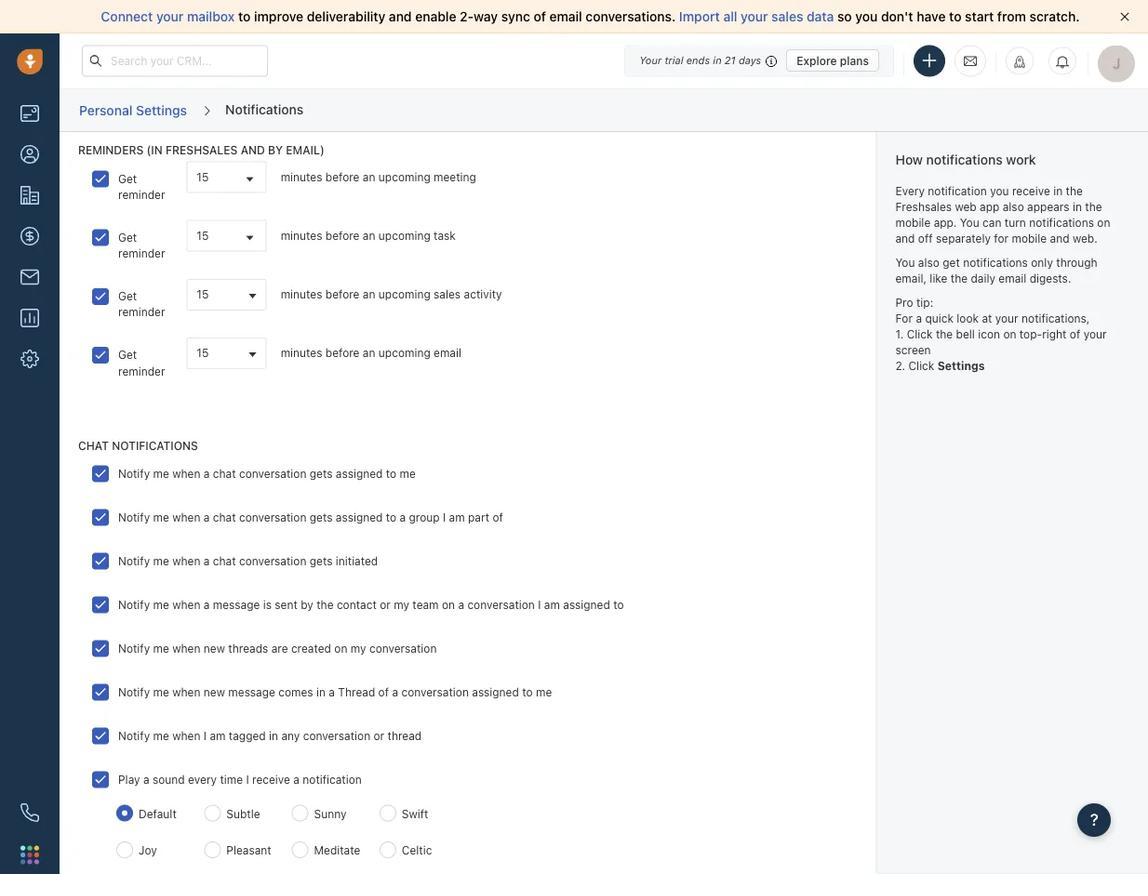 Task type: describe. For each thing, give the bounding box(es) containing it.
15 link for minutes before an upcoming task
[[187, 221, 266, 251]]

conversation down notify me when a chat conversation gets assigned to me at the left bottom of page
[[239, 511, 307, 524]]

are
[[271, 642, 288, 655]]

tip:
[[917, 296, 934, 309]]

phone element
[[11, 795, 48, 832]]

1 vertical spatial click
[[909, 360, 935, 373]]

3 gets from the top
[[310, 555, 333, 568]]

reminder for minutes before an upcoming meeting
[[118, 188, 165, 201]]

how notifications work
[[896, 152, 1036, 168]]

notifications
[[225, 101, 304, 117]]

improve
[[254, 9, 303, 24]]

and left web.
[[1050, 232, 1070, 245]]

how
[[896, 152, 923, 168]]

every
[[188, 773, 217, 786]]

also inside every notification you receive in the freshsales web app also appears in the mobile app. you can turn notifications on and off separately for mobile and web.
[[1003, 200, 1024, 213]]

sunny
[[314, 808, 347, 821]]

notify for notify me when new message comes in a thread of a conversation assigned to me
[[118, 686, 150, 699]]

new for message
[[204, 686, 225, 699]]

import all your sales data link
[[679, 9, 838, 24]]

on right team
[[442, 599, 455, 612]]

minutes before an upcoming email
[[281, 347, 462, 360]]

you inside you also get notifications only through email, like the daily email digests.
[[896, 256, 915, 269]]

pro
[[896, 296, 913, 309]]

your right all
[[741, 9, 768, 24]]

email inside you also get notifications only through email, like the daily email digests.
[[999, 272, 1027, 285]]

from
[[998, 9, 1026, 24]]

of right thread
[[378, 686, 389, 699]]

of right 'sync'
[[534, 9, 546, 24]]

joy
[[139, 844, 157, 857]]

get for minutes before an upcoming sales activity
[[118, 290, 137, 303]]

upcoming for meeting
[[379, 170, 431, 183]]

ends
[[686, 54, 710, 67]]

tagged
[[229, 730, 266, 743]]

1 15 from the top
[[197, 171, 209, 184]]

play
[[118, 773, 140, 786]]

way
[[474, 9, 498, 24]]

conversation up notify me when a chat conversation gets assigned to a group i am part of
[[239, 467, 307, 480]]

an for before an upcoming task
[[363, 229, 375, 242]]

default
[[139, 808, 177, 821]]

celtic
[[402, 844, 432, 857]]

for
[[896, 312, 913, 325]]

you inside every notification you receive in the freshsales web app also appears in the mobile app. you can turn notifications on and off separately for mobile and web.
[[960, 216, 980, 229]]

connect your mailbox to improve deliverability and enable 2-way sync of email conversations. import all your sales data so you don't have to start from scratch.
[[101, 9, 1080, 24]]

appears
[[1027, 200, 1070, 213]]

the inside you also get notifications only through email, like the daily email digests.
[[951, 272, 968, 285]]

get for minutes before an upcoming meeting
[[118, 172, 137, 185]]

freshsales inside every notification you receive in the freshsales web app also appears in the mobile app. you can turn notifications on and off separately for mobile and web.
[[896, 200, 952, 213]]

the up the appears
[[1066, 184, 1083, 197]]

top-
[[1020, 328, 1042, 341]]

sent
[[275, 599, 298, 612]]

the left contact
[[317, 599, 334, 612]]

your right right
[[1084, 328, 1107, 341]]

21
[[725, 54, 736, 67]]

email image
[[964, 53, 977, 69]]

me for notify me when a message is sent by the contact or my team on a conversation i am assigned to
[[153, 599, 169, 612]]

explore plans link
[[787, 49, 879, 72]]

Search your CRM... text field
[[82, 45, 268, 77]]

web.
[[1073, 232, 1098, 245]]

when for notify me when a chat conversation gets assigned to a group i am part of
[[172, 511, 200, 524]]

in up the appears
[[1054, 184, 1063, 197]]

4 before from the top
[[326, 347, 360, 360]]

every notification you receive in the freshsales web app also appears in the mobile app. you can turn notifications on and off separately for mobile and web.
[[896, 184, 1111, 245]]

comes
[[278, 686, 313, 699]]

notifications
[[112, 439, 198, 452]]

receive inside every notification you receive in the freshsales web app also appears in the mobile app. you can turn notifications on and off separately for mobile and web.
[[1012, 184, 1050, 197]]

conversation right team
[[468, 599, 535, 612]]

reminders (in freshsales and by email)
[[78, 144, 324, 157]]

1 horizontal spatial by
[[301, 599, 313, 612]]

freshworks switcher image
[[20, 846, 39, 865]]

0 vertical spatial mobile
[[896, 216, 931, 229]]

when for notify me when new threads are created on my conversation
[[172, 642, 200, 655]]

only
[[1031, 256, 1053, 269]]

notification inside every notification you receive in the freshsales web app also appears in the mobile app. you can turn notifications on and off separately for mobile and web.
[[928, 184, 987, 197]]

conversations.
[[586, 9, 676, 24]]

chat notifications
[[78, 439, 198, 452]]

like
[[930, 272, 948, 285]]

plans
[[840, 54, 869, 67]]

for
[[994, 232, 1009, 245]]

all
[[723, 9, 737, 24]]

reminder for minutes before an upcoming sales activity
[[118, 306, 165, 319]]

conversation down team
[[369, 642, 437, 655]]

minutes before an upcoming sales activity
[[281, 288, 502, 301]]

through
[[1056, 256, 1098, 269]]

task
[[434, 229, 456, 242]]

your right at
[[995, 312, 1019, 325]]

conversation down 'notify me when new message comes in a thread of a conversation assigned to me'
[[303, 730, 370, 743]]

minutes for before an upcoming task
[[281, 229, 322, 242]]

when for notify me when new message comes in a thread of a conversation assigned to me
[[172, 686, 200, 699]]

work
[[1006, 152, 1036, 168]]

right
[[1042, 328, 1067, 341]]

any
[[281, 730, 300, 743]]

before for before an upcoming sales activity
[[326, 288, 360, 301]]

data
[[807, 9, 834, 24]]

notifications,
[[1022, 312, 1090, 325]]

2 horizontal spatial am
[[544, 599, 560, 612]]

personal
[[79, 102, 132, 118]]

minutes for before an upcoming meeting
[[281, 170, 322, 183]]

3 15 from the top
[[197, 288, 209, 301]]

threads
[[228, 642, 268, 655]]

contact
[[337, 599, 377, 612]]

4 minutes from the top
[[281, 347, 322, 360]]

enable
[[415, 9, 456, 24]]

0 vertical spatial sales
[[772, 9, 803, 24]]

on inside every notification you receive in the freshsales web app also appears in the mobile app. you can turn notifications on and off separately for mobile and web.
[[1097, 216, 1111, 229]]

have
[[917, 9, 946, 24]]

created
[[291, 642, 331, 655]]

and left enable
[[389, 9, 412, 24]]

0 horizontal spatial email
[[434, 347, 462, 360]]

0 vertical spatial you
[[856, 9, 878, 24]]

0 horizontal spatial sales
[[434, 288, 461, 301]]

notify me when i am tagged in any conversation or thread
[[118, 730, 422, 743]]

0 vertical spatial or
[[380, 599, 391, 612]]

part
[[468, 511, 490, 524]]

1 horizontal spatial email
[[550, 9, 582, 24]]

personal settings link
[[78, 96, 188, 125]]

mailbox
[[187, 9, 235, 24]]

scratch.
[[1030, 9, 1080, 24]]

thread
[[338, 686, 375, 699]]

(in
[[147, 144, 163, 157]]

1.
[[896, 328, 904, 341]]

don't
[[881, 9, 913, 24]]

meditate
[[314, 844, 360, 857]]

notify me when new message comes in a thread of a conversation assigned to me
[[118, 686, 552, 699]]

turn
[[1005, 216, 1026, 229]]

on right created on the left bottom
[[334, 642, 348, 655]]

get for minutes before an upcoming task
[[118, 231, 137, 244]]

meeting
[[434, 170, 476, 183]]

0 vertical spatial settings
[[136, 102, 187, 118]]

reminders
[[78, 144, 144, 157]]

notify me when a chat conversation gets assigned to me
[[118, 467, 416, 480]]

your trial ends in 21 days
[[639, 54, 761, 67]]

get reminder for minutes before an upcoming meeting
[[118, 172, 165, 201]]

initiated
[[336, 555, 378, 568]]

notify for notify me when new threads are created on my conversation
[[118, 642, 150, 655]]

connect
[[101, 9, 153, 24]]

15 button for minutes before an upcoming sales activity
[[186, 279, 267, 311]]

on inside "pro tip: for a quick look at your notifications, 1. click the bell icon on top-right of your screen 2. click settings"
[[1004, 328, 1017, 341]]

get for minutes before an upcoming email
[[118, 349, 137, 362]]

minutes before an upcoming task
[[281, 229, 456, 242]]

icon
[[978, 328, 1000, 341]]

web
[[955, 200, 977, 213]]

15 link for minutes before an upcoming meeting
[[187, 162, 266, 192]]

close image
[[1120, 12, 1130, 21]]

1 vertical spatial mobile
[[1012, 232, 1047, 245]]

15 button for minutes before an upcoming email
[[186, 338, 267, 370]]

email)
[[286, 144, 324, 157]]

the up web.
[[1085, 200, 1102, 213]]

1 horizontal spatial am
[[449, 511, 465, 524]]

your
[[639, 54, 662, 67]]

pleasant
[[226, 844, 271, 857]]

when for notify me when a message is sent by the contact or my team on a conversation i am assigned to
[[172, 599, 200, 612]]



Task type: vqa. For each thing, say whether or not it's contained in the screenshot.
jaypatelsample@gmail.com + Click to add
no



Task type: locate. For each thing, give the bounding box(es) containing it.
an down minutes before an upcoming sales activity
[[363, 347, 375, 360]]

message for comes
[[228, 686, 275, 699]]

1 vertical spatial freshsales
[[896, 200, 952, 213]]

receive up the appears
[[1012, 184, 1050, 197]]

notification
[[928, 184, 987, 197], [303, 773, 362, 786]]

4 when from the top
[[172, 599, 200, 612]]

conversation
[[239, 467, 307, 480], [239, 511, 307, 524], [239, 555, 307, 568], [468, 599, 535, 612], [369, 642, 437, 655], [401, 686, 469, 699], [303, 730, 370, 743]]

1 horizontal spatial sales
[[772, 9, 803, 24]]

1 notify from the top
[[118, 467, 150, 480]]

so
[[838, 9, 852, 24]]

by right sent
[[301, 599, 313, 612]]

on right icon
[[1004, 328, 1017, 341]]

get reminder for minutes before an upcoming email
[[118, 349, 165, 378]]

1 vertical spatial chat
[[213, 511, 236, 524]]

0 vertical spatial message
[[213, 599, 260, 612]]

gets
[[310, 467, 333, 480], [310, 511, 333, 524], [310, 555, 333, 568]]

4 reminder from the top
[[118, 365, 165, 378]]

0 vertical spatial also
[[1003, 200, 1024, 213]]

2 when from the top
[[172, 511, 200, 524]]

1 before from the top
[[326, 170, 360, 183]]

1 horizontal spatial also
[[1003, 200, 1024, 213]]

1 when from the top
[[172, 467, 200, 480]]

time
[[220, 773, 243, 786]]

click up the screen
[[907, 328, 933, 341]]

2 vertical spatial notifications
[[963, 256, 1028, 269]]

1 vertical spatial also
[[918, 256, 940, 269]]

0 horizontal spatial am
[[210, 730, 226, 743]]

3 minutes from the top
[[281, 288, 322, 301]]

new
[[204, 642, 225, 655], [204, 686, 225, 699]]

0 vertical spatial notifications
[[927, 152, 1003, 168]]

email right 'sync'
[[550, 9, 582, 24]]

upcoming for sales
[[379, 288, 431, 301]]

and left off
[[896, 232, 915, 245]]

message for is
[[213, 599, 260, 612]]

before for before an upcoming meeting
[[326, 170, 360, 183]]

2 notify from the top
[[118, 511, 150, 524]]

minutes
[[281, 170, 322, 183], [281, 229, 322, 242], [281, 288, 322, 301], [281, 347, 322, 360]]

mobile up off
[[896, 216, 931, 229]]

1 15 button from the top
[[186, 279, 267, 311]]

1 get reminder from the top
[[118, 172, 165, 201]]

1 new from the top
[[204, 642, 225, 655]]

before down minutes before an upcoming meeting
[[326, 229, 360, 242]]

settings
[[136, 102, 187, 118], [938, 360, 985, 373]]

chat for notify me when a chat conversation gets assigned to a group i am part of
[[213, 511, 236, 524]]

1 horizontal spatial receive
[[1012, 184, 1050, 197]]

off
[[918, 232, 933, 245]]

2 reminder from the top
[[118, 247, 165, 260]]

personal settings
[[79, 102, 187, 118]]

0 vertical spatial my
[[394, 599, 409, 612]]

0 vertical spatial click
[[907, 328, 933, 341]]

notifications down the appears
[[1029, 216, 1094, 229]]

1 vertical spatial you
[[896, 256, 915, 269]]

my
[[394, 599, 409, 612], [351, 642, 366, 655]]

me for notify me when a chat conversation gets initiated
[[153, 555, 169, 568]]

also
[[1003, 200, 1024, 213], [918, 256, 940, 269]]

in right comes
[[316, 686, 326, 699]]

0 horizontal spatial receive
[[252, 773, 290, 786]]

3 chat from the top
[[213, 555, 236, 568]]

1 vertical spatial gets
[[310, 511, 333, 524]]

1 reminder from the top
[[118, 188, 165, 201]]

receive
[[1012, 184, 1050, 197], [252, 773, 290, 786]]

when for notify me when i am tagged in any conversation or thread
[[172, 730, 200, 743]]

5 when from the top
[[172, 642, 200, 655]]

1 vertical spatial receive
[[252, 773, 290, 786]]

you also get notifications only through email, like the daily email digests.
[[896, 256, 1098, 285]]

6 notify from the top
[[118, 686, 150, 699]]

5 notify from the top
[[118, 642, 150, 655]]

you up the app in the top of the page
[[990, 184, 1009, 197]]

upcoming for email
[[379, 347, 431, 360]]

2 minutes from the top
[[281, 229, 322, 242]]

you inside every notification you receive in the freshsales web app also appears in the mobile app. you can turn notifications on and off separately for mobile and web.
[[990, 184, 1009, 197]]

notify me when a chat conversation gets assigned to a group i am part of
[[118, 511, 503, 524]]

group
[[409, 511, 440, 524]]

2 upcoming from the top
[[379, 229, 431, 242]]

app
[[980, 200, 1000, 213]]

me
[[153, 467, 169, 480], [400, 467, 416, 480], [153, 511, 169, 524], [153, 555, 169, 568], [153, 599, 169, 612], [153, 642, 169, 655], [153, 686, 169, 699], [536, 686, 552, 699], [153, 730, 169, 743]]

settings up (in
[[136, 102, 187, 118]]

quick
[[925, 312, 954, 325]]

gets for me
[[310, 467, 333, 480]]

at
[[982, 312, 992, 325]]

2 an from the top
[[363, 229, 375, 242]]

freshsales right (in
[[166, 144, 238, 157]]

chat for notify me when a chat conversation gets initiated
[[213, 555, 236, 568]]

pro tip: for a quick look at your notifications, 1. click the bell icon on top-right of your screen 2. click settings
[[896, 296, 1107, 373]]

1 vertical spatial am
[[544, 599, 560, 612]]

a
[[916, 312, 922, 325], [204, 467, 210, 480], [204, 511, 210, 524], [400, 511, 406, 524], [204, 555, 210, 568], [204, 599, 210, 612], [458, 599, 464, 612], [329, 686, 335, 699], [392, 686, 398, 699], [143, 773, 149, 786], [293, 773, 300, 786]]

3 notify from the top
[[118, 555, 150, 568]]

0 horizontal spatial freshsales
[[166, 144, 238, 157]]

notification up sunny
[[303, 773, 362, 786]]

notifications up web
[[927, 152, 1003, 168]]

1 vertical spatial notifications
[[1029, 216, 1094, 229]]

1 vertical spatial message
[[228, 686, 275, 699]]

2 vertical spatial email
[[434, 347, 462, 360]]

0 horizontal spatial also
[[918, 256, 940, 269]]

message
[[213, 599, 260, 612], [228, 686, 275, 699]]

0 vertical spatial am
[[449, 511, 465, 524]]

of right part
[[493, 511, 503, 524]]

daily
[[971, 272, 996, 285]]

notify me when a message is sent by the contact or my team on a conversation i am assigned to
[[118, 599, 624, 612]]

you right so on the right top
[[856, 9, 878, 24]]

2 gets from the top
[[310, 511, 333, 524]]

or left thread
[[374, 730, 384, 743]]

0 vertical spatial freshsales
[[166, 144, 238, 157]]

get
[[943, 256, 960, 269]]

activity
[[464, 288, 502, 301]]

sales left activity on the top left of page
[[434, 288, 461, 301]]

notify for notify me when a chat conversation gets assigned to me
[[118, 467, 150, 480]]

also up like
[[918, 256, 940, 269]]

you
[[960, 216, 980, 229], [896, 256, 915, 269]]

2-
[[460, 9, 474, 24]]

1 an from the top
[[363, 170, 375, 183]]

0 horizontal spatial by
[[268, 144, 283, 157]]

message down threads
[[228, 686, 275, 699]]

3 an from the top
[[363, 288, 375, 301]]

1 vertical spatial by
[[301, 599, 313, 612]]

1 horizontal spatial mobile
[[1012, 232, 1047, 245]]

my down contact
[[351, 642, 366, 655]]

reminder for minutes before an upcoming task
[[118, 247, 165, 260]]

sales
[[772, 9, 803, 24], [434, 288, 461, 301]]

explore plans
[[797, 54, 869, 67]]

notify for notify me when a message is sent by the contact or my team on a conversation i am assigned to
[[118, 599, 150, 612]]

swift
[[402, 808, 428, 821]]

notify for notify me when i am tagged in any conversation or thread
[[118, 730, 150, 743]]

1 vertical spatial you
[[990, 184, 1009, 197]]

or right contact
[[380, 599, 391, 612]]

notify for notify me when a chat conversation gets assigned to a group i am part of
[[118, 511, 150, 524]]

2 vertical spatial chat
[[213, 555, 236, 568]]

notifications inside you also get notifications only through email, like the daily email digests.
[[963, 256, 1028, 269]]

before down minutes before an upcoming task
[[326, 288, 360, 301]]

before
[[326, 170, 360, 183], [326, 229, 360, 242], [326, 288, 360, 301], [326, 347, 360, 360]]

my left team
[[394, 599, 409, 612]]

7 when from the top
[[172, 730, 200, 743]]

1 15 link from the top
[[187, 162, 266, 192]]

days
[[739, 54, 761, 67]]

2 15 from the top
[[197, 230, 209, 243]]

before up minutes before an upcoming task
[[326, 170, 360, 183]]

me for notify me when new message comes in a thread of a conversation assigned to me
[[153, 686, 169, 699]]

1 vertical spatial my
[[351, 642, 366, 655]]

is
[[263, 599, 272, 612]]

an down minutes before an upcoming meeting
[[363, 229, 375, 242]]

gets up notify me when a chat conversation gets assigned to a group i am part of
[[310, 467, 333, 480]]

gets left initiated
[[310, 555, 333, 568]]

also up turn
[[1003, 200, 1024, 213]]

settings down "bell"
[[938, 360, 985, 373]]

get reminder for minutes before an upcoming task
[[118, 231, 165, 260]]

2 get from the top
[[118, 231, 137, 244]]

before down minutes before an upcoming sales activity
[[326, 347, 360, 360]]

an up minutes before an upcoming task
[[363, 170, 375, 183]]

7 notify from the top
[[118, 730, 150, 743]]

4 upcoming from the top
[[379, 347, 431, 360]]

1 vertical spatial email
[[999, 272, 1027, 285]]

3 get from the top
[[118, 290, 137, 303]]

sound
[[153, 773, 185, 786]]

or
[[380, 599, 391, 612], [374, 730, 384, 743]]

email right daily
[[999, 272, 1027, 285]]

also inside you also get notifications only through email, like the daily email digests.
[[918, 256, 940, 269]]

4 notify from the top
[[118, 599, 150, 612]]

4 get from the top
[[118, 349, 137, 362]]

0 vertical spatial chat
[[213, 467, 236, 480]]

4 an from the top
[[363, 347, 375, 360]]

message left the is
[[213, 599, 260, 612]]

0 horizontal spatial mobile
[[896, 216, 931, 229]]

notifications up daily
[[963, 256, 1028, 269]]

3 reminder from the top
[[118, 306, 165, 319]]

upcoming up minutes before an upcoming email
[[379, 288, 431, 301]]

conversation up the is
[[239, 555, 307, 568]]

1 horizontal spatial settings
[[938, 360, 985, 373]]

the inside "pro tip: for a quick look at your notifications, 1. click the bell icon on top-right of your screen 2. click settings"
[[936, 328, 953, 341]]

email
[[550, 9, 582, 24], [999, 272, 1027, 285], [434, 347, 462, 360]]

0 vertical spatial 15 link
[[187, 162, 266, 192]]

digests.
[[1030, 272, 1072, 285]]

0 vertical spatial new
[[204, 642, 225, 655]]

an for before an upcoming sales activity
[[363, 288, 375, 301]]

4 get reminder from the top
[[118, 349, 165, 378]]

1 vertical spatial 15 link
[[187, 221, 266, 251]]

reminder
[[118, 188, 165, 201], [118, 247, 165, 260], [118, 306, 165, 319], [118, 365, 165, 378]]

phone image
[[20, 804, 39, 823]]

1 vertical spatial new
[[204, 686, 225, 699]]

freshsales down every
[[896, 200, 952, 213]]

1 vertical spatial notification
[[303, 773, 362, 786]]

1 vertical spatial 15 button
[[186, 338, 267, 370]]

1 horizontal spatial you
[[990, 184, 1009, 197]]

and down notifications
[[241, 144, 265, 157]]

2 get reminder from the top
[[118, 231, 165, 260]]

me for notify me when i am tagged in any conversation or thread
[[153, 730, 169, 743]]

sales left data
[[772, 9, 803, 24]]

3 upcoming from the top
[[379, 288, 431, 301]]

the down quick
[[936, 328, 953, 341]]

0 vertical spatial by
[[268, 144, 283, 157]]

receive right time
[[252, 773, 290, 786]]

1 horizontal spatial freshsales
[[896, 200, 952, 213]]

email,
[[896, 272, 927, 285]]

3 before from the top
[[326, 288, 360, 301]]

0 horizontal spatial my
[[351, 642, 366, 655]]

upcoming left meeting
[[379, 170, 431, 183]]

2 before from the top
[[326, 229, 360, 242]]

3 get reminder from the top
[[118, 290, 165, 319]]

what's new image
[[1013, 55, 1026, 68]]

minutes before an upcoming meeting
[[281, 170, 476, 183]]

freshsales
[[166, 144, 238, 157], [896, 200, 952, 213]]

upcoming for task
[[379, 229, 431, 242]]

chat for notify me when a chat conversation gets assigned to me
[[213, 467, 236, 480]]

by left email)
[[268, 144, 283, 157]]

get reminder for minutes before an upcoming sales activity
[[118, 290, 165, 319]]

2 15 link from the top
[[187, 221, 266, 251]]

0 vertical spatial email
[[550, 9, 582, 24]]

minutes for before an upcoming sales activity
[[281, 288, 322, 301]]

2 vertical spatial am
[[210, 730, 226, 743]]

0 horizontal spatial you
[[896, 256, 915, 269]]

2 vertical spatial gets
[[310, 555, 333, 568]]

an for before an upcoming meeting
[[363, 170, 375, 183]]

on up web.
[[1097, 216, 1111, 229]]

i
[[443, 511, 446, 524], [538, 599, 541, 612], [204, 730, 207, 743], [246, 773, 249, 786]]

am
[[449, 511, 465, 524], [544, 599, 560, 612], [210, 730, 226, 743]]

upcoming
[[379, 170, 431, 183], [379, 229, 431, 242], [379, 288, 431, 301], [379, 347, 431, 360]]

email down minutes before an upcoming sales activity
[[434, 347, 462, 360]]

bell
[[956, 328, 975, 341]]

me for notify me when a chat conversation gets assigned to a group i am part of
[[153, 511, 169, 524]]

notifications inside every notification you receive in the freshsales web app also appears in the mobile app. you can turn notifications on and off separately for mobile and web.
[[1029, 216, 1094, 229]]

1 gets from the top
[[310, 467, 333, 480]]

2 15 button from the top
[[186, 338, 267, 370]]

2 new from the top
[[204, 686, 225, 699]]

1 vertical spatial settings
[[938, 360, 985, 373]]

2 horizontal spatial email
[[999, 272, 1027, 285]]

0 horizontal spatial notification
[[303, 773, 362, 786]]

upcoming left the task in the top of the page
[[379, 229, 431, 242]]

reminder for minutes before an upcoming email
[[118, 365, 165, 378]]

new up notify me when i am tagged in any conversation or thread
[[204, 686, 225, 699]]

me for notify me when new threads are created on my conversation
[[153, 642, 169, 655]]

start
[[965, 9, 994, 24]]

1 chat from the top
[[213, 467, 236, 480]]

0 horizontal spatial settings
[[136, 102, 187, 118]]

4 15 from the top
[[197, 347, 209, 360]]

0 vertical spatial receive
[[1012, 184, 1050, 197]]

a inside "pro tip: for a quick look at your notifications, 1. click the bell icon on top-right of your screen 2. click settings"
[[916, 312, 922, 325]]

you down web
[[960, 216, 980, 229]]

notification up web
[[928, 184, 987, 197]]

thread
[[388, 730, 422, 743]]

1 minutes from the top
[[281, 170, 322, 183]]

click down the screen
[[909, 360, 935, 373]]

3 when from the top
[[172, 555, 200, 568]]

1 get from the top
[[118, 172, 137, 185]]

team
[[413, 599, 439, 612]]

0 vertical spatial you
[[960, 216, 980, 229]]

0 vertical spatial notification
[[928, 184, 987, 197]]

notify me when a chat conversation gets initiated
[[118, 555, 378, 568]]

mobile down turn
[[1012, 232, 1047, 245]]

me for notify me when a chat conversation gets assigned to me
[[153, 467, 169, 480]]

click
[[907, 328, 933, 341], [909, 360, 935, 373]]

you
[[856, 9, 878, 24], [990, 184, 1009, 197]]

of right right
[[1070, 328, 1081, 341]]

in left any
[[269, 730, 278, 743]]

0 vertical spatial gets
[[310, 467, 333, 480]]

of inside "pro tip: for a quick look at your notifications, 1. click the bell icon on top-right of your screen 2. click settings"
[[1070, 328, 1081, 341]]

the down get
[[951, 272, 968, 285]]

notify for notify me when a chat conversation gets initiated
[[118, 555, 150, 568]]

15
[[197, 171, 209, 184], [197, 230, 209, 243], [197, 288, 209, 301], [197, 347, 209, 360]]

an down minutes before an upcoming task
[[363, 288, 375, 301]]

explore
[[797, 54, 837, 67]]

0 horizontal spatial you
[[856, 9, 878, 24]]

an
[[363, 170, 375, 183], [363, 229, 375, 242], [363, 288, 375, 301], [363, 347, 375, 360]]

1 horizontal spatial my
[[394, 599, 409, 612]]

1 upcoming from the top
[[379, 170, 431, 183]]

deliverability
[[307, 9, 386, 24]]

1 horizontal spatial you
[[960, 216, 980, 229]]

in left 21
[[713, 54, 722, 67]]

2 chat from the top
[[213, 511, 236, 524]]

in right the appears
[[1073, 200, 1082, 213]]

connect your mailbox link
[[101, 9, 238, 24]]

play a sound every time i receive a notification
[[118, 773, 362, 786]]

trial
[[665, 54, 684, 67]]

the
[[1066, 184, 1083, 197], [1085, 200, 1102, 213], [951, 272, 968, 285], [936, 328, 953, 341], [317, 599, 334, 612]]

before for before an upcoming task
[[326, 229, 360, 242]]

0 vertical spatial 15 button
[[186, 279, 267, 311]]

you up the email,
[[896, 256, 915, 269]]

gets down notify me when a chat conversation gets assigned to me at the left bottom of page
[[310, 511, 333, 524]]

upcoming down minutes before an upcoming sales activity
[[379, 347, 431, 360]]

gets for a
[[310, 511, 333, 524]]

chat
[[78, 439, 109, 452]]

6 when from the top
[[172, 686, 200, 699]]

new for threads
[[204, 642, 225, 655]]

your left the mailbox
[[156, 9, 184, 24]]

settings inside "pro tip: for a quick look at your notifications, 1. click the bell icon on top-right of your screen 2. click settings"
[[938, 360, 985, 373]]

1 vertical spatial sales
[[434, 288, 461, 301]]

new left threads
[[204, 642, 225, 655]]

every
[[896, 184, 925, 197]]

conversation up thread
[[401, 686, 469, 699]]

look
[[957, 312, 979, 325]]

1 horizontal spatial notification
[[928, 184, 987, 197]]

when for notify me when a chat conversation gets initiated
[[172, 555, 200, 568]]

1 vertical spatial or
[[374, 730, 384, 743]]

when for notify me when a chat conversation gets assigned to me
[[172, 467, 200, 480]]



